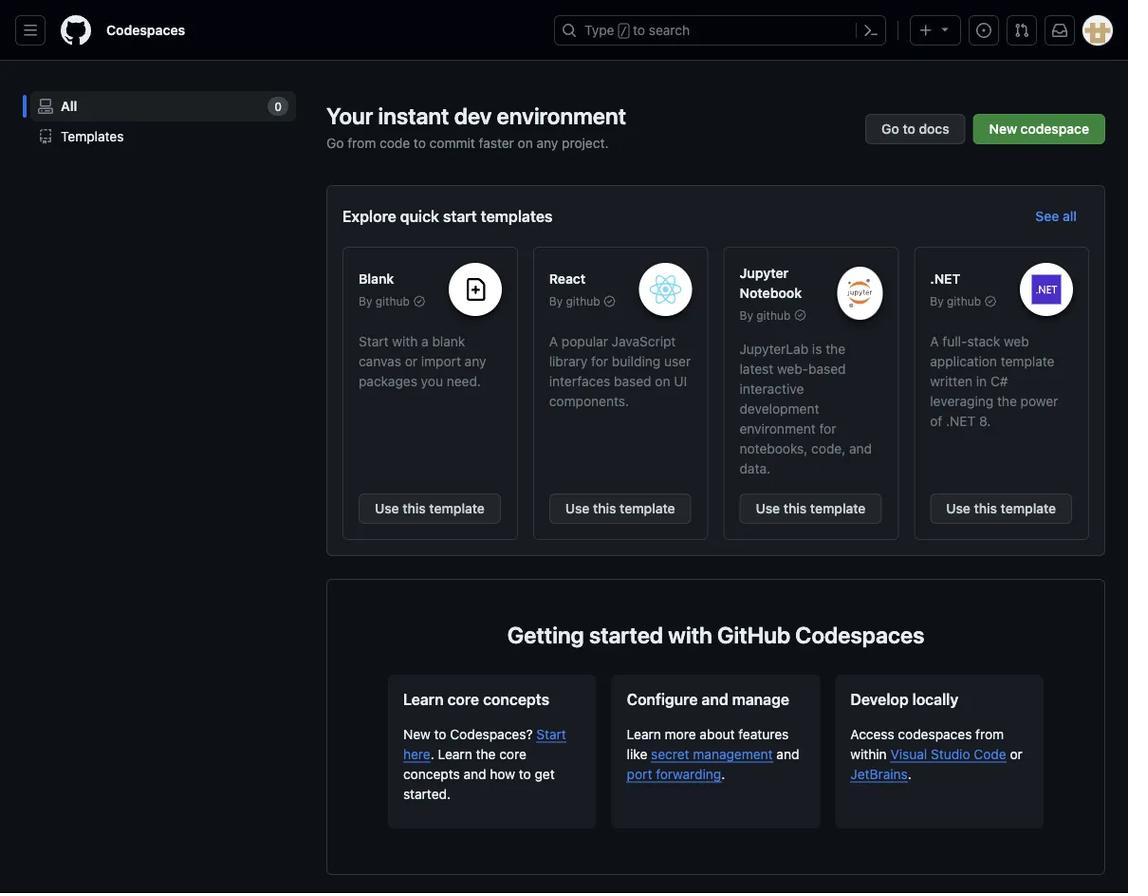 Task type: describe. For each thing, give the bounding box(es) containing it.
.net link
[[930, 271, 961, 287]]

in
[[977, 373, 987, 389]]

environment inside the jupyterlab is the latest web-based interactive development environment for notebooks, code, and data.
[[740, 420, 816, 436]]

use for a full-stack web application template written in c# leveraging the power of .net 8.
[[947, 501, 971, 516]]

configure and manage
[[627, 691, 790, 709]]

homepage image
[[61, 15, 91, 46]]

quick
[[400, 207, 439, 225]]

data.
[[740, 460, 771, 476]]

go inside your instant dev environment go from code to commit faster on any project.
[[327, 135, 344, 150]]

code,
[[812, 440, 846, 456]]

your instant dev environment go from code to commit faster on any project.
[[327, 103, 626, 150]]

codespace
[[1021, 121, 1090, 137]]

a for a full-stack web application template written in c# leveraging the power of .net 8.
[[930, 333, 939, 349]]

this for jupyterlab is the latest web-based interactive development environment for notebooks, code, and data.
[[784, 501, 807, 516]]

see
[[1036, 208, 1060, 224]]

c#
[[991, 373, 1008, 389]]

getting
[[507, 622, 584, 648]]

a
[[422, 333, 429, 349]]

to down "learn core concepts"
[[434, 726, 447, 742]]

jupyter notebook image
[[848, 279, 873, 308]]

interfaces
[[549, 373, 611, 389]]

see all link
[[1024, 201, 1090, 232]]

within
[[851, 746, 887, 762]]

components.
[[549, 393, 629, 409]]

from inside your instant dev environment go from code to commit faster on any project.
[[348, 135, 376, 150]]

user
[[664, 353, 691, 369]]

use this template for notebooks,
[[756, 501, 866, 516]]

type / to search
[[585, 22, 690, 38]]

all
[[61, 98, 77, 114]]

github for jupyter notebook
[[757, 308, 791, 322]]

1 horizontal spatial go
[[882, 121, 900, 137]]

learn inside the . learn the core concepts and how to get started.
[[438, 746, 472, 762]]

this for start with a blank canvas or import any packages you need.
[[403, 501, 426, 516]]

latest
[[740, 361, 774, 376]]

like
[[627, 746, 648, 762]]

on inside your instant dev environment go from code to commit faster on any project.
[[518, 135, 533, 150]]

by for jupyter notebook
[[740, 308, 754, 322]]

port
[[627, 766, 652, 782]]

by for react
[[549, 295, 563, 308]]

blank
[[359, 271, 394, 287]]

features
[[739, 726, 789, 742]]

templates link
[[30, 121, 296, 152]]

manage
[[732, 691, 790, 709]]

verified image
[[604, 296, 616, 307]]

to right /
[[633, 22, 645, 38]]

visual
[[891, 746, 928, 762]]

on inside a popular javascript library for building user interfaces based on ui components.
[[655, 373, 671, 389]]

a for a popular javascript library for building user interfaces based on ui components.
[[549, 333, 558, 349]]

codespaces?
[[450, 726, 533, 742]]

explore
[[343, 207, 397, 225]]

port forwarding link
[[627, 766, 722, 782]]

secret
[[651, 746, 690, 762]]

the inside a full-stack web application template written in c# leveraging the power of .net 8.
[[998, 393, 1017, 409]]

github for blank
[[376, 295, 410, 308]]

. inside the . learn the core concepts and how to get started.
[[431, 746, 434, 762]]

your
[[327, 103, 373, 129]]

start here
[[403, 726, 566, 762]]

jupyter
[[740, 265, 789, 280]]

environment inside your instant dev environment go from code to commit faster on any project.
[[497, 103, 626, 129]]

configure
[[627, 691, 698, 709]]

develop locally
[[851, 691, 959, 709]]

start
[[443, 207, 477, 225]]

. learn the core concepts and how to get started.
[[403, 746, 555, 802]]

issue opened image
[[977, 23, 992, 38]]

any inside your instant dev environment go from code to commit faster on any project.
[[537, 135, 558, 150]]

visual studio code or jetbrains .
[[851, 746, 1023, 782]]

code
[[974, 746, 1007, 762]]

or inside visual studio code or jetbrains .
[[1010, 746, 1023, 762]]

0 vertical spatial concepts
[[483, 691, 550, 709]]

here
[[403, 746, 431, 762]]

start here link
[[403, 726, 566, 762]]

by for .net
[[930, 295, 944, 308]]

start with a blank canvas or import any packages you need.
[[359, 333, 486, 389]]

web
[[1004, 333, 1030, 349]]

use for start with a blank canvas or import any packages you need.
[[375, 501, 399, 516]]

learn more about features like
[[627, 726, 789, 762]]

access codespaces from within
[[851, 726, 1004, 762]]

codespaces
[[898, 726, 972, 742]]

verified image for blank
[[414, 296, 425, 307]]

jupyterlab
[[740, 341, 809, 356]]

repo template image
[[38, 129, 53, 144]]

blank link
[[359, 271, 394, 287]]

power
[[1021, 393, 1059, 409]]

template for a popular javascript library for building user interfaces based on ui components.
[[620, 501, 676, 516]]

a popular javascript library for building user interfaces based on ui components.
[[549, 333, 691, 409]]

by for blank
[[359, 295, 372, 308]]

the for jupyterlab is the latest web-based interactive development environment for notebooks, code, and data.
[[826, 341, 846, 356]]

template for a full-stack web application template written in c# leveraging the power of .net 8.
[[1001, 501, 1057, 516]]

react image
[[650, 275, 682, 304]]

new for new to codespaces?
[[403, 726, 431, 742]]

start for start here
[[537, 726, 566, 742]]

codespaces image
[[38, 99, 53, 114]]

to left docs
[[903, 121, 916, 137]]

access
[[851, 726, 895, 742]]

leveraging
[[930, 393, 994, 409]]

javascript
[[612, 333, 676, 349]]

locally
[[913, 691, 959, 709]]

based inside a popular javascript library for building user interfaces based on ui components.
[[614, 373, 652, 389]]

use this template button for need.
[[359, 494, 501, 524]]

new codespace
[[990, 121, 1090, 137]]

0
[[274, 100, 282, 113]]

jupyter notebook
[[740, 265, 802, 300]]

go to docs
[[882, 121, 950, 137]]

jetbrains link
[[851, 766, 908, 782]]

blank
[[432, 333, 465, 349]]

learn core concepts
[[403, 691, 550, 709]]

of
[[930, 413, 943, 429]]

any inside start with a blank canvas or import any packages you need.
[[465, 353, 486, 369]]

all
[[1063, 208, 1077, 224]]

secret management and port forwarding .
[[627, 746, 800, 782]]

new for new codespace
[[990, 121, 1018, 137]]

started
[[589, 622, 664, 648]]

from inside "access codespaces from within"
[[976, 726, 1004, 742]]

canvas
[[359, 353, 401, 369]]

use this template for need.
[[375, 501, 485, 516]]

learn for learn core concepts
[[403, 691, 444, 709]]

is
[[812, 341, 822, 356]]

start for start with a blank canvas or import any packages you need.
[[359, 333, 389, 349]]

packages
[[359, 373, 418, 389]]



Task type: vqa. For each thing, say whether or not it's contained in the screenshot.
Table image
no



Task type: locate. For each thing, give the bounding box(es) containing it.
ui
[[674, 373, 687, 389]]

1 vertical spatial concepts
[[403, 766, 460, 782]]

plus image
[[919, 23, 934, 38]]

use
[[375, 501, 399, 516], [565, 501, 590, 516], [756, 501, 780, 516], [947, 501, 971, 516]]

0 vertical spatial codespaces
[[106, 22, 185, 38]]

0 horizontal spatial codespaces
[[106, 22, 185, 38]]

1 horizontal spatial or
[[1010, 746, 1023, 762]]

0 horizontal spatial core
[[448, 691, 479, 709]]

the right is
[[826, 341, 846, 356]]

1 horizontal spatial from
[[976, 726, 1004, 742]]

codespaces
[[106, 22, 185, 38], [796, 622, 925, 648]]

how
[[490, 766, 515, 782]]

any
[[537, 135, 558, 150], [465, 353, 486, 369]]

for up code,
[[820, 420, 837, 436]]

github for .net
[[947, 295, 982, 308]]

0 vertical spatial from
[[348, 135, 376, 150]]

learn down new to codespaces?
[[438, 746, 472, 762]]

0 vertical spatial learn
[[403, 691, 444, 709]]

dev
[[454, 103, 492, 129]]

.net up full-
[[930, 271, 961, 287]]

by github down react
[[549, 295, 600, 308]]

1 horizontal spatial on
[[655, 373, 671, 389]]

on left ui
[[655, 373, 671, 389]]

jetbrains
[[851, 766, 908, 782]]

1 horizontal spatial any
[[537, 135, 558, 150]]

3 use from the left
[[756, 501, 780, 516]]

develop
[[851, 691, 909, 709]]

management
[[693, 746, 773, 762]]

1 horizontal spatial a
[[930, 333, 939, 349]]

this for a popular javascript library for building user interfaces based on ui components.
[[593, 501, 616, 516]]

0 vertical spatial start
[[359, 333, 389, 349]]

building
[[612, 353, 661, 369]]

studio
[[931, 746, 971, 762]]

github for react
[[566, 295, 600, 308]]

0 vertical spatial new
[[990, 121, 1018, 137]]

by down blank
[[359, 295, 372, 308]]

1 use from the left
[[375, 501, 399, 516]]

started.
[[403, 786, 451, 802]]

1 vertical spatial on
[[655, 373, 671, 389]]

1 vertical spatial start
[[537, 726, 566, 742]]

0 horizontal spatial for
[[591, 353, 608, 369]]

environment down development
[[740, 420, 816, 436]]

to left get
[[519, 766, 531, 782]]

to inside the . learn the core concepts and how to get started.
[[519, 766, 531, 782]]

1 horizontal spatial the
[[826, 341, 846, 356]]

1 a from the left
[[549, 333, 558, 349]]

3 use this template button from the left
[[740, 494, 882, 524]]

to right the code
[[414, 135, 426, 150]]

library
[[549, 353, 588, 369]]

a inside a popular javascript library for building user interfaces based on ui components.
[[549, 333, 558, 349]]

start inside start with a blank canvas or import any packages you need.
[[359, 333, 389, 349]]

get
[[535, 766, 555, 782]]

visual studio code link
[[891, 746, 1007, 762]]

1 horizontal spatial new
[[990, 121, 1018, 137]]

a full-stack web application template written in c# leveraging the power of .net 8.
[[930, 333, 1059, 429]]

1 vertical spatial core
[[499, 746, 527, 762]]

project.
[[562, 135, 609, 150]]

. inside visual studio code or jetbrains .
[[908, 766, 912, 782]]

1 vertical spatial from
[[976, 726, 1004, 742]]

you
[[421, 373, 443, 389]]

verified image up a
[[414, 296, 425, 307]]

start up canvas
[[359, 333, 389, 349]]

codespaces up 'develop'
[[796, 622, 925, 648]]

codespaces right homepage image
[[106, 22, 185, 38]]

0 horizontal spatial verified image
[[414, 296, 425, 307]]

use this template for the
[[947, 501, 1057, 516]]

templates
[[61, 129, 124, 144]]

use this template button for the
[[930, 494, 1073, 524]]

on right faster
[[518, 135, 533, 150]]

with
[[392, 333, 418, 349], [668, 622, 713, 648]]

1 use this template from the left
[[375, 501, 485, 516]]

by down .net link
[[930, 295, 944, 308]]

or inside start with a blank canvas or import any packages you need.
[[405, 353, 418, 369]]

github down notebook
[[757, 308, 791, 322]]

2 vertical spatial learn
[[438, 746, 472, 762]]

1 vertical spatial with
[[668, 622, 713, 648]]

2 vertical spatial the
[[476, 746, 496, 762]]

0 horizontal spatial a
[[549, 333, 558, 349]]

go down your
[[327, 135, 344, 150]]

4 use from the left
[[947, 501, 971, 516]]

learn inside learn more about features like
[[627, 726, 661, 742]]

0 horizontal spatial any
[[465, 353, 486, 369]]

full-
[[943, 333, 968, 349]]

0 horizontal spatial new
[[403, 726, 431, 742]]

1 vertical spatial for
[[820, 420, 837, 436]]

popular
[[562, 333, 608, 349]]

the for . learn the core concepts and how to get started.
[[476, 746, 496, 762]]

0 vertical spatial on
[[518, 135, 533, 150]]

0 horizontal spatial from
[[348, 135, 376, 150]]

4 use this template button from the left
[[930, 494, 1073, 524]]

for inside a popular javascript library for building user interfaces based on ui components.
[[591, 353, 608, 369]]

with inside start with a blank canvas or import any packages you need.
[[392, 333, 418, 349]]

0 horizontal spatial environment
[[497, 103, 626, 129]]

use for jupyterlab is the latest web-based interactive development environment for notebooks, code, and data.
[[756, 501, 780, 516]]

codespaces link
[[99, 15, 193, 46]]

type
[[585, 22, 615, 38]]

a up library
[[549, 333, 558, 349]]

need.
[[447, 373, 481, 389]]

new to codespaces?
[[403, 726, 537, 742]]

this
[[403, 501, 426, 516], [593, 501, 616, 516], [784, 501, 807, 516], [974, 501, 998, 516]]

and right code,
[[850, 440, 872, 456]]

verified image down notebook
[[795, 309, 806, 321]]

.net image
[[1032, 275, 1062, 304]]

and
[[850, 440, 872, 456], [702, 691, 729, 709], [777, 746, 800, 762], [464, 766, 486, 782]]

by github down .net link
[[930, 295, 982, 308]]

2 horizontal spatial the
[[998, 393, 1017, 409]]

use this template button for ui
[[549, 494, 692, 524]]

notifications image
[[1053, 23, 1068, 38]]

secret management link
[[651, 746, 773, 762]]

import
[[421, 353, 461, 369]]

github down .net link
[[947, 295, 982, 308]]

templates
[[481, 207, 553, 225]]

the down codespaces? at the bottom left
[[476, 746, 496, 762]]

new up here
[[403, 726, 431, 742]]

0 vertical spatial environment
[[497, 103, 626, 129]]

search
[[649, 22, 690, 38]]

0 horizontal spatial with
[[392, 333, 418, 349]]

a left full-
[[930, 333, 939, 349]]

explore quick start templates
[[343, 207, 553, 225]]

0 horizontal spatial start
[[359, 333, 389, 349]]

1 horizontal spatial based
[[809, 361, 846, 376]]

1 vertical spatial or
[[1010, 746, 1023, 762]]

for down popular
[[591, 353, 608, 369]]

command palette image
[[864, 23, 879, 38]]

stack
[[968, 333, 1001, 349]]

and left how
[[464, 766, 486, 782]]

1 vertical spatial any
[[465, 353, 486, 369]]

2 horizontal spatial .
[[908, 766, 912, 782]]

8.
[[980, 413, 991, 429]]

to inside your instant dev environment go from code to commit faster on any project.
[[414, 135, 426, 150]]

2 horizontal spatial verified image
[[985, 296, 997, 307]]

react
[[549, 271, 586, 287]]

from
[[348, 135, 376, 150], [976, 726, 1004, 742]]

and inside secret management and port forwarding .
[[777, 746, 800, 762]]

1 horizontal spatial verified image
[[795, 309, 806, 321]]

based down building
[[614, 373, 652, 389]]

start up get
[[537, 726, 566, 742]]

new codespace link
[[973, 114, 1106, 144]]

2 use from the left
[[565, 501, 590, 516]]

by github for .net
[[930, 295, 982, 308]]

. down management
[[722, 766, 725, 782]]

or right code
[[1010, 746, 1023, 762]]

interactive
[[740, 381, 804, 396]]

2 use this template button from the left
[[549, 494, 692, 524]]

any up need.
[[465, 353, 486, 369]]

2 a from the left
[[930, 333, 939, 349]]

github left verified icon
[[566, 295, 600, 308]]

1 vertical spatial learn
[[627, 726, 661, 742]]

0 horizontal spatial based
[[614, 373, 652, 389]]

new
[[990, 121, 1018, 137], [403, 726, 431, 742]]

0 vertical spatial .net
[[930, 271, 961, 287]]

to
[[633, 22, 645, 38], [903, 121, 916, 137], [414, 135, 426, 150], [434, 726, 447, 742], [519, 766, 531, 782]]

1 vertical spatial new
[[403, 726, 431, 742]]

3 this from the left
[[784, 501, 807, 516]]

concepts up codespaces? at the bottom left
[[483, 691, 550, 709]]

file added image
[[464, 278, 487, 301]]

from up code
[[976, 726, 1004, 742]]

1 this from the left
[[403, 501, 426, 516]]

new left codespace
[[990, 121, 1018, 137]]

by github for jupyter notebook
[[740, 308, 791, 322]]

for
[[591, 353, 608, 369], [820, 420, 837, 436]]

or
[[405, 353, 418, 369], [1010, 746, 1023, 762]]

1 horizontal spatial .
[[722, 766, 725, 782]]

docs
[[919, 121, 950, 137]]

by github for blank
[[359, 295, 410, 308]]

1 horizontal spatial concepts
[[483, 691, 550, 709]]

git pull request image
[[1015, 23, 1030, 38]]

any left project.
[[537, 135, 558, 150]]

and inside the . learn the core concepts and how to get started.
[[464, 766, 486, 782]]

with left a
[[392, 333, 418, 349]]

by github down notebook
[[740, 308, 791, 322]]

use this template button for notebooks,
[[740, 494, 882, 524]]

with left 'github' on the bottom right
[[668, 622, 713, 648]]

from down your
[[348, 135, 376, 150]]

0 vertical spatial any
[[537, 135, 558, 150]]

1 vertical spatial codespaces
[[796, 622, 925, 648]]

. down visual
[[908, 766, 912, 782]]

1 vertical spatial environment
[[740, 420, 816, 436]]

and down features
[[777, 746, 800, 762]]

4 this from the left
[[974, 501, 998, 516]]

use this template
[[375, 501, 485, 516], [565, 501, 676, 516], [756, 501, 866, 516], [947, 501, 1057, 516]]

environment up project.
[[497, 103, 626, 129]]

2 use this template from the left
[[565, 501, 676, 516]]

react link
[[549, 271, 586, 287]]

1 horizontal spatial with
[[668, 622, 713, 648]]

or left import
[[405, 353, 418, 369]]

0 vertical spatial or
[[405, 353, 418, 369]]

the down c# at right top
[[998, 393, 1017, 409]]

verified image
[[414, 296, 425, 307], [985, 296, 997, 307], [795, 309, 806, 321]]

jupyter notebook link
[[740, 265, 802, 300]]

web-
[[777, 361, 809, 376]]

1 horizontal spatial for
[[820, 420, 837, 436]]

1 vertical spatial .net
[[946, 413, 976, 429]]

by github for react
[[549, 295, 600, 308]]

concepts inside the . learn the core concepts and how to get started.
[[403, 766, 460, 782]]

3 use this template from the left
[[756, 501, 866, 516]]

core up how
[[499, 746, 527, 762]]

notebook
[[740, 285, 802, 300]]

faster
[[479, 135, 514, 150]]

go to docs link
[[866, 114, 966, 144]]

core inside the . learn the core concepts and how to get started.
[[499, 746, 527, 762]]

learn for learn more about features like
[[627, 726, 661, 742]]

1 vertical spatial the
[[998, 393, 1017, 409]]

and up about
[[702, 691, 729, 709]]

0 vertical spatial the
[[826, 341, 846, 356]]

template inside a full-stack web application template written in c# leveraging the power of .net 8.
[[1001, 353, 1055, 369]]

by github down blank
[[359, 295, 410, 308]]

see all
[[1036, 208, 1077, 224]]

. inside secret management and port forwarding .
[[722, 766, 725, 782]]

about
[[700, 726, 735, 742]]

the inside the . learn the core concepts and how to get started.
[[476, 746, 496, 762]]

application
[[930, 353, 998, 369]]

verified image for .net
[[985, 296, 997, 307]]

for inside the jupyterlab is the latest web-based interactive development environment for notebooks, code, and data.
[[820, 420, 837, 436]]

.net inside a full-stack web application template written in c# leveraging the power of .net 8.
[[946, 413, 976, 429]]

github down blank
[[376, 295, 410, 308]]

.net down the leveraging
[[946, 413, 976, 429]]

1 use this template button from the left
[[359, 494, 501, 524]]

github
[[718, 622, 791, 648]]

use this template for ui
[[565, 501, 676, 516]]

based inside the jupyterlab is the latest web-based interactive development environment for notebooks, code, and data.
[[809, 361, 846, 376]]

/
[[620, 25, 627, 38]]

go left docs
[[882, 121, 900, 137]]

4 use this template from the left
[[947, 501, 1057, 516]]

0 horizontal spatial go
[[327, 135, 344, 150]]

0 horizontal spatial or
[[405, 353, 418, 369]]

template
[[1001, 353, 1055, 369], [429, 501, 485, 516], [620, 501, 676, 516], [811, 501, 866, 516], [1001, 501, 1057, 516]]

go
[[882, 121, 900, 137], [327, 135, 344, 150]]

0 vertical spatial for
[[591, 353, 608, 369]]

triangle down image
[[938, 21, 953, 37]]

0 vertical spatial with
[[392, 333, 418, 349]]

verified image up "stack"
[[985, 296, 997, 307]]

learn up like
[[627, 726, 661, 742]]

1 horizontal spatial codespaces
[[796, 622, 925, 648]]

template for start with a blank canvas or import any packages you need.
[[429, 501, 485, 516]]

learn up here
[[403, 691, 444, 709]]

0 horizontal spatial the
[[476, 746, 496, 762]]

template for jupyterlab is the latest web-based interactive development environment for notebooks, code, and data.
[[811, 501, 866, 516]]

. up started.
[[431, 746, 434, 762]]

0 vertical spatial core
[[448, 691, 479, 709]]

based down is
[[809, 361, 846, 376]]

commit
[[430, 135, 475, 150]]

development
[[740, 401, 820, 416]]

core
[[448, 691, 479, 709], [499, 746, 527, 762]]

.net
[[930, 271, 961, 287], [946, 413, 976, 429]]

a inside a full-stack web application template written in c# leveraging the power of .net 8.
[[930, 333, 939, 349]]

core up new to codespaces?
[[448, 691, 479, 709]]

. for develop
[[908, 766, 912, 782]]

. for configure
[[722, 766, 725, 782]]

this for a full-stack web application template written in c# leveraging the power of .net 8.
[[974, 501, 998, 516]]

1 horizontal spatial environment
[[740, 420, 816, 436]]

verified image for jupyter notebook
[[795, 309, 806, 321]]

use for a popular javascript library for building user interfaces based on ui components.
[[565, 501, 590, 516]]

1 horizontal spatial start
[[537, 726, 566, 742]]

2 this from the left
[[593, 501, 616, 516]]

jupyterlab is the latest web-based interactive development environment for notebooks, code, and data.
[[740, 341, 872, 476]]

by down react link
[[549, 295, 563, 308]]

and inside the jupyterlab is the latest web-based interactive development environment for notebooks, code, and data.
[[850, 440, 872, 456]]

notebooks,
[[740, 440, 808, 456]]

0 horizontal spatial concepts
[[403, 766, 460, 782]]

1 horizontal spatial core
[[499, 746, 527, 762]]

by down notebook
[[740, 308, 754, 322]]

0 horizontal spatial on
[[518, 135, 533, 150]]

the inside the jupyterlab is the latest web-based interactive development environment for notebooks, code, and data.
[[826, 341, 846, 356]]

start inside start here
[[537, 726, 566, 742]]

0 horizontal spatial .
[[431, 746, 434, 762]]

concepts up started.
[[403, 766, 460, 782]]



